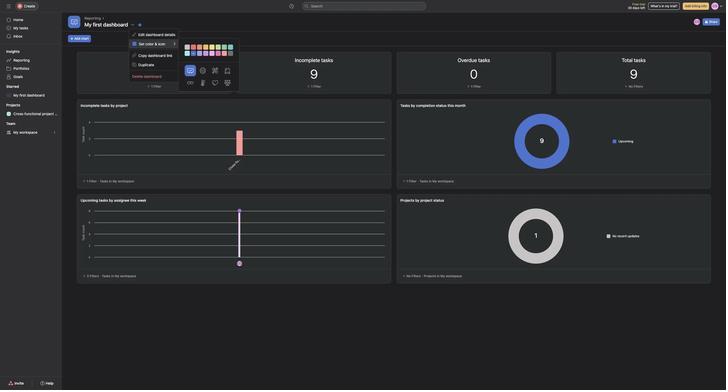 Task type: describe. For each thing, give the bounding box(es) containing it.
balance image
[[224, 80, 231, 86]]

portfolios
[[13, 66, 29, 71]]

crystal ball image
[[224, 67, 231, 74]]

projects for projects
[[6, 103, 20, 107]]

dashboard inside starred element
[[27, 93, 45, 97]]

projects button
[[0, 103, 20, 108]]

chart
[[81, 37, 89, 40]]

home link
[[3, 16, 59, 24]]

my tasks link
[[3, 24, 59, 32]]

insights button
[[0, 49, 20, 54]]

tasks by completion status this month
[[400, 103, 466, 108]]

my first dashboard link
[[3, 91, 59, 99]]

30
[[628, 6, 632, 10]]

1 for 0 1 filter button
[[471, 85, 473, 88]]

edit
[[138, 32, 145, 37]]

teams element
[[0, 119, 62, 138]]

0 vertical spatial reporting
[[85, 16, 101, 20]]

invite button
[[5, 379, 27, 388]]

2 0 button from the left
[[470, 67, 478, 81]]

by for tasks
[[411, 103, 415, 108]]

search
[[311, 4, 323, 8]]

report image
[[187, 67, 193, 74]]

temperature image
[[200, 80, 206, 86]]

my tasks
[[13, 26, 28, 30]]

no filters inside button
[[629, 85, 643, 88]]

search list box
[[302, 2, 426, 10]]

inbox
[[13, 34, 22, 38]]

1 1 filter button from the left
[[146, 84, 162, 89]]

team
[[6, 121, 15, 126]]

share
[[709, 20, 718, 24]]

1 for third 1 filter button from the right
[[151, 85, 153, 88]]

in for projects by project status
[[437, 274, 440, 278]]

total tasks
[[622, 57, 646, 63]]

by for projects
[[415, 198, 420, 202]]

9 for total tasks
[[630, 67, 638, 81]]

set color & icon
[[139, 42, 165, 46]]

cross-functional project plan
[[13, 112, 62, 116]]

upcoming tasks by assignee this week
[[81, 198, 146, 202]]

what's in my trial?
[[651, 4, 678, 8]]

delete dashboard link
[[129, 72, 179, 81]]

1 filter button for 9
[[306, 84, 322, 89]]

invite
[[14, 381, 24, 385]]

set color & icon link
[[129, 39, 179, 48]]

project
[[42, 112, 54, 116]]

1 vertical spatial co
[[237, 261, 242, 265]]

add billing info
[[685, 4, 707, 8]]

add billing info button
[[683, 3, 709, 10]]

completed tasks
[[135, 57, 173, 63]]

3 filters
[[87, 274, 99, 278]]

&
[[155, 42, 157, 46]]

portfolios link
[[3, 64, 59, 73]]

hide sidebar image
[[7, 4, 11, 8]]

no recent updates
[[613, 234, 640, 238]]

0 horizontal spatial by
[[109, 198, 113, 202]]

global element
[[0, 13, 62, 44]]

inbox link
[[3, 32, 59, 40]]

my
[[665, 4, 670, 8]]

starred element
[[0, 82, 62, 100]]

plan
[[55, 112, 62, 116]]

projects for projects in my workspace
[[424, 274, 436, 278]]

filters inside button
[[634, 85, 643, 88]]

create button
[[15, 2, 38, 10]]

set
[[139, 42, 144, 46]]

my first dashboard
[[13, 93, 45, 97]]

team button
[[0, 121, 15, 126]]

filters for projects by project status
[[412, 274, 421, 278]]

projects by project status
[[400, 198, 444, 202]]

satellite image
[[212, 67, 218, 74]]

upcoming for upcoming
[[619, 139, 634, 143]]

0 horizontal spatial reporting link
[[3, 56, 59, 64]]

icon
[[158, 42, 165, 46]]

in for tasks by completion status this month
[[429, 179, 432, 183]]

assignee
[[114, 198, 129, 202]]

duplicate link
[[129, 60, 179, 69]]

brain image
[[200, 67, 206, 74]]

info
[[701, 4, 707, 8]]

workspace for incomplete tasks by project
[[118, 179, 134, 183]]

1 0 button from the left
[[150, 67, 158, 81]]

what's
[[651, 4, 661, 8]]

left
[[641, 6, 645, 10]]

dashboard for edit
[[146, 32, 163, 37]]

starred button
[[0, 84, 19, 89]]

details
[[164, 32, 175, 37]]

add chart
[[74, 37, 89, 40]]

my first dashboard
[[85, 22, 128, 28]]

copy dashboard link link
[[129, 51, 179, 60]]

9 button for incomplete tasks
[[310, 67, 318, 81]]

my inside teams element
[[13, 130, 18, 134]]

workspace for tasks by completion status this month
[[438, 179, 454, 183]]

see details, my workspace image
[[53, 131, 56, 134]]

my inside global element
[[13, 26, 18, 30]]

delete dashboard
[[132, 74, 162, 78]]

color
[[145, 42, 154, 46]]

in for upcoming tasks by assignee this week
[[111, 274, 114, 278]]

workspace inside teams element
[[19, 130, 37, 134]]

what's in my trial? button
[[648, 3, 680, 10]]

projects in my workspace
[[424, 274, 462, 278]]



Task type: locate. For each thing, give the bounding box(es) containing it.
0 button
[[150, 67, 158, 81], [470, 67, 478, 81]]

cross-functional project plan link
[[3, 110, 62, 118]]

0 horizontal spatial projects
[[6, 103, 20, 107]]

in for incomplete tasks by project
[[109, 179, 112, 183]]

projects for projects by project status
[[400, 198, 415, 202]]

create
[[24, 4, 35, 8]]

upcoming for upcoming tasks by assignee this week
[[81, 198, 98, 202]]

tasks
[[400, 103, 410, 108], [100, 179, 108, 183], [420, 179, 428, 183], [102, 274, 110, 278]]

my
[[85, 22, 92, 28], [13, 26, 18, 30], [13, 93, 18, 97], [13, 130, 18, 134], [113, 179, 117, 183], [432, 179, 437, 183], [115, 274, 119, 278], [441, 274, 445, 278]]

project status
[[421, 198, 444, 202]]

reporting link up my first dashboard at the left of the page
[[85, 15, 101, 21]]

by project
[[111, 103, 128, 108]]

1 horizontal spatial no filters
[[629, 85, 643, 88]]

1 horizontal spatial reporting
[[85, 16, 101, 20]]

tasks for upcoming tasks by assignee this week
[[102, 274, 110, 278]]

9 button
[[310, 67, 318, 81], [630, 67, 638, 81]]

copy
[[138, 53, 147, 58]]

search button
[[302, 2, 426, 10]]

1 vertical spatial projects
[[400, 198, 415, 202]]

incomplete tasks
[[295, 57, 333, 63]]

co inside button
[[695, 20, 700, 24]]

1 vertical spatial reporting
[[13, 58, 30, 62]]

9
[[310, 67, 318, 81], [630, 67, 638, 81]]

overdue tasks
[[458, 57, 490, 63]]

2 vertical spatial tasks
[[99, 198, 108, 202]]

1 filter
[[151, 85, 161, 88], [311, 85, 321, 88], [471, 85, 481, 88], [87, 179, 97, 183], [407, 179, 417, 183]]

0 vertical spatial reporting link
[[85, 15, 101, 21]]

trial?
[[670, 4, 678, 8]]

2 horizontal spatial 1 filter button
[[466, 84, 482, 89]]

status
[[436, 103, 447, 108]]

9 down incomplete tasks
[[310, 67, 318, 81]]

add chart button
[[68, 35, 91, 42]]

updates
[[628, 234, 640, 238]]

share button
[[703, 18, 720, 26]]

9 button up no filters button
[[630, 67, 638, 81]]

1 horizontal spatial projects
[[400, 198, 415, 202]]

tasks inside global element
[[19, 26, 28, 30]]

0 down the overdue tasks
[[470, 67, 478, 81]]

by left assignee
[[109, 198, 113, 202]]

0 vertical spatial upcoming
[[619, 139, 634, 143]]

my inside starred element
[[13, 93, 18, 97]]

copy dashboard link
[[138, 53, 172, 58]]

0 horizontal spatial filters
[[90, 274, 99, 278]]

incomplete
[[81, 103, 100, 108]]

add for add billing info
[[685, 4, 691, 8]]

by left completion
[[411, 103, 415, 108]]

tasks down 'home'
[[19, 26, 28, 30]]

1 horizontal spatial upcoming
[[619, 139, 634, 143]]

projects
[[6, 103, 20, 107], [400, 198, 415, 202], [424, 274, 436, 278]]

0 button down the overdue tasks
[[470, 67, 478, 81]]

1 horizontal spatial no
[[613, 234, 617, 238]]

tasks for upcoming
[[99, 198, 108, 202]]

filter for third 1 filter button from the right
[[154, 85, 161, 88]]

2 0 from the left
[[470, 67, 478, 81]]

0 horizontal spatial no
[[407, 274, 411, 278]]

incomplete tasks by project
[[81, 103, 128, 108]]

cross-
[[13, 112, 25, 116]]

my workspace
[[13, 130, 37, 134]]

insights
[[6, 49, 20, 54]]

add left chart
[[74, 37, 80, 40]]

dashboard up set color & icon link
[[146, 32, 163, 37]]

free
[[632, 2, 639, 6]]

tasks up upcoming tasks by assignee this week
[[100, 179, 108, 183]]

projects inside dropdown button
[[6, 103, 20, 107]]

1 filter for third 1 filter button from the right
[[151, 85, 161, 88]]

1 0 from the left
[[150, 67, 158, 81]]

9 up no filters button
[[630, 67, 638, 81]]

filters for upcoming tasks by assignee this week
[[90, 274, 99, 278]]

reporting
[[85, 16, 101, 20], [13, 58, 30, 62]]

1 for 9 1 filter button
[[311, 85, 313, 88]]

1 vertical spatial tasks
[[101, 103, 110, 108]]

help
[[46, 381, 54, 385]]

1 horizontal spatial 0
[[470, 67, 478, 81]]

tasks left by project
[[101, 103, 110, 108]]

in
[[662, 4, 664, 8], [109, 179, 112, 183], [429, 179, 432, 183], [111, 274, 114, 278], [437, 274, 440, 278]]

dashboard right first
[[27, 93, 45, 97]]

recent
[[618, 234, 627, 238]]

dashboard inside 'link'
[[144, 74, 162, 78]]

dashboard down duplicate link
[[144, 74, 162, 78]]

1 filter button for 0
[[466, 84, 482, 89]]

add left 'billing'
[[685, 4, 691, 8]]

help button
[[37, 379, 57, 388]]

9 button for total tasks
[[630, 67, 638, 81]]

filter for 9 1 filter button
[[313, 85, 321, 88]]

edit dashboard details
[[138, 32, 175, 37]]

insights element
[[0, 47, 62, 82]]

0 horizontal spatial 0 button
[[150, 67, 158, 81]]

remove from starred image
[[138, 23, 142, 27]]

0 vertical spatial add
[[685, 4, 691, 8]]

dashboard for copy
[[148, 53, 166, 58]]

2 horizontal spatial by
[[415, 198, 420, 202]]

days
[[633, 6, 640, 10]]

0 horizontal spatial 0
[[150, 67, 158, 81]]

1 filter button
[[146, 84, 162, 89], [306, 84, 322, 89], [466, 84, 482, 89]]

1 horizontal spatial by
[[411, 103, 415, 108]]

0 down completed tasks
[[150, 67, 158, 81]]

0 vertical spatial no filters
[[629, 85, 643, 88]]

starred
[[6, 84, 19, 89]]

2 9 button from the left
[[630, 67, 638, 81]]

0 horizontal spatial reporting
[[13, 58, 30, 62]]

1 9 from the left
[[310, 67, 318, 81]]

health image
[[212, 80, 218, 86]]

billing
[[692, 4, 701, 8]]

completion
[[416, 103, 435, 108]]

add
[[685, 4, 691, 8], [74, 37, 80, 40]]

tasks left assignee
[[99, 198, 108, 202]]

1 horizontal spatial add
[[685, 4, 691, 8]]

0 vertical spatial no
[[629, 85, 633, 88]]

tasks left completion
[[400, 103, 410, 108]]

0 vertical spatial tasks
[[19, 26, 28, 30]]

0 horizontal spatial add
[[74, 37, 80, 40]]

0 horizontal spatial upcoming
[[81, 198, 98, 202]]

0 horizontal spatial no filters
[[407, 274, 421, 278]]

1 vertical spatial no filters
[[407, 274, 421, 278]]

tasks in my workspace for by
[[102, 274, 136, 278]]

duplicate
[[138, 62, 154, 67]]

0 vertical spatial co
[[695, 20, 700, 24]]

workspace for upcoming tasks by assignee this week
[[120, 274, 136, 278]]

tasks right 3 filters
[[102, 274, 110, 278]]

tasks for incomplete
[[101, 103, 110, 108]]

edit dashboard details link
[[129, 30, 179, 39]]

trial
[[640, 2, 645, 6]]

tasks up projects by project status
[[420, 179, 428, 183]]

this month
[[448, 103, 466, 108]]

report image
[[71, 19, 77, 25]]

no filters
[[629, 85, 643, 88], [407, 274, 421, 278]]

upcoming
[[619, 139, 634, 143], [81, 198, 98, 202]]

1 horizontal spatial filters
[[412, 274, 421, 278]]

0 horizontal spatial 9
[[310, 67, 318, 81]]

9 for incomplete tasks
[[310, 67, 318, 81]]

first
[[19, 93, 26, 97]]

1 filter for 9 1 filter button
[[311, 85, 321, 88]]

3
[[87, 274, 89, 278]]

home
[[13, 18, 23, 22]]

functional
[[25, 112, 41, 116]]

link
[[167, 53, 172, 58]]

tasks in my workspace
[[100, 179, 134, 183], [420, 179, 454, 183], [102, 274, 136, 278]]

dashboard for delete
[[144, 74, 162, 78]]

by left project status
[[415, 198, 420, 202]]

my workspace link
[[3, 128, 59, 137]]

tasks in my workspace for by project
[[100, 179, 134, 183]]

2 9 from the left
[[630, 67, 638, 81]]

dashboard up duplicate link
[[148, 53, 166, 58]]

1 vertical spatial no
[[613, 234, 617, 238]]

by
[[411, 103, 415, 108], [109, 198, 113, 202], [415, 198, 420, 202]]

1 horizontal spatial 9
[[630, 67, 638, 81]]

2 horizontal spatial no
[[629, 85, 633, 88]]

2 vertical spatial no
[[407, 274, 411, 278]]

1 9 button from the left
[[310, 67, 318, 81]]

2 horizontal spatial projects
[[424, 274, 436, 278]]

reporting up my first dashboard at the left of the page
[[85, 16, 101, 20]]

0 vertical spatial projects
[[6, 103, 20, 107]]

2 1 filter button from the left
[[306, 84, 322, 89]]

no
[[629, 85, 633, 88], [613, 234, 617, 238], [407, 274, 411, 278]]

reporting link up portfolios
[[3, 56, 59, 64]]

co button
[[694, 18, 701, 26]]

filters
[[634, 85, 643, 88], [90, 274, 99, 278], [412, 274, 421, 278]]

1 filter for 0 1 filter button
[[471, 85, 481, 88]]

1 horizontal spatial reporting link
[[85, 15, 101, 21]]

reporting up portfolios
[[13, 58, 30, 62]]

tasks for tasks by completion status this month
[[420, 179, 428, 183]]

1 horizontal spatial co
[[695, 20, 700, 24]]

1
[[151, 85, 153, 88], [311, 85, 313, 88], [471, 85, 473, 88], [87, 179, 88, 183], [407, 179, 408, 183]]

0 horizontal spatial co
[[237, 261, 242, 265]]

reporting inside insights element
[[13, 58, 30, 62]]

1 vertical spatial reporting link
[[3, 56, 59, 64]]

2 horizontal spatial filters
[[634, 85, 643, 88]]

0 horizontal spatial 9 button
[[310, 67, 318, 81]]

1 horizontal spatial 0 button
[[470, 67, 478, 81]]

2 vertical spatial projects
[[424, 274, 436, 278]]

projects element
[[0, 100, 62, 119]]

goals
[[13, 74, 23, 79]]

add inside button
[[74, 37, 80, 40]]

history image
[[289, 4, 294, 8]]

tasks in my workspace for completion
[[420, 179, 454, 183]]

goals link
[[3, 73, 59, 81]]

3 1 filter button from the left
[[466, 84, 482, 89]]

no inside button
[[629, 85, 633, 88]]

tasks for my
[[19, 26, 28, 30]]

add inside button
[[685, 4, 691, 8]]

co
[[695, 20, 700, 24], [237, 261, 242, 265]]

no filters button
[[623, 84, 644, 89]]

filter for 0 1 filter button
[[473, 85, 481, 88]]

show options image
[[131, 23, 135, 27]]

this week
[[130, 198, 146, 202]]

glasses image
[[187, 80, 193, 86]]

in inside what's in my trial? button
[[662, 4, 664, 8]]

tasks for incomplete tasks by project
[[100, 179, 108, 183]]

tasks
[[19, 26, 28, 30], [101, 103, 110, 108], [99, 198, 108, 202]]

workspace for projects by project status
[[446, 274, 462, 278]]

0 horizontal spatial 1 filter button
[[146, 84, 162, 89]]

1 vertical spatial upcoming
[[81, 198, 98, 202]]

0 button down completed tasks
[[150, 67, 158, 81]]

free trial 30 days left
[[628, 2, 645, 10]]

1 horizontal spatial 1 filter button
[[306, 84, 322, 89]]

9 button down incomplete tasks
[[310, 67, 318, 81]]

delete
[[132, 74, 143, 78]]

1 horizontal spatial 9 button
[[630, 67, 638, 81]]

add for add chart
[[74, 37, 80, 40]]

1 vertical spatial add
[[74, 37, 80, 40]]

first dashboard
[[93, 22, 128, 28]]



Task type: vqa. For each thing, say whether or not it's contained in the screenshot.
'My'
yes



